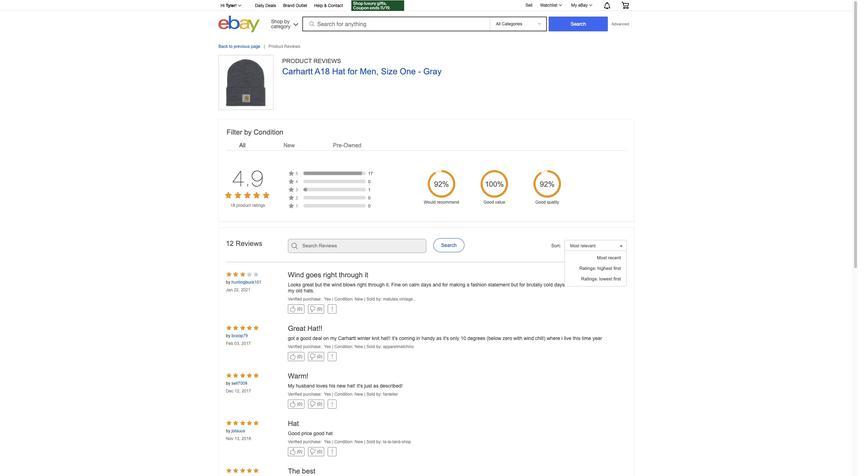 Task type: locate. For each thing, give the bounding box(es) containing it.
2017 right the 03,
[[241, 341, 251, 346]]

0 horizontal spatial carhartt
[[282, 67, 313, 76]]

warm!
[[288, 372, 308, 380]]

1 vertical spatial reviews
[[314, 58, 341, 65]]

shop
[[271, 19, 283, 24]]

by right shop
[[284, 19, 290, 24]]

verified
[[288, 297, 302, 302], [288, 344, 302, 349], [288, 392, 302, 397], [288, 440, 302, 445]]

for left brutally
[[520, 282, 525, 288]]

the
[[288, 467, 300, 475]]

-
[[418, 67, 421, 76]]

my
[[571, 3, 577, 8], [288, 383, 295, 389]]

most relevant button
[[565, 240, 627, 251]]

2 5 stars image from the top
[[226, 373, 259, 379]]

good left hat
[[314, 431, 324, 436]]

right
[[323, 271, 337, 279], [357, 282, 367, 288]]

sell7009
[[232, 381, 247, 386]]

1 vertical spatial right
[[357, 282, 367, 288]]

2017 inside the by bcoop79 feb 03, 2017
[[241, 341, 251, 346]]

5 stars image up jotauus link
[[226, 421, 259, 427]]

most inside menu item
[[597, 255, 607, 260]]

first inside "ratings: highest first" menu item
[[614, 266, 621, 271]]

by: down knit
[[376, 344, 382, 349]]

by jotauus nov 13, 2018
[[226, 429, 251, 441]]

1 vertical spatial as
[[373, 383, 379, 389]]

2 why is this review inappropriate? image from the top
[[332, 354, 333, 360]]

( up warm!
[[297, 354, 299, 359]]

most left relevant
[[570, 243, 580, 248]]

0 vertical spatial 1
[[368, 187, 371, 192]]

1 horizontal spatial good
[[484, 200, 494, 205]]

None submit
[[549, 17, 608, 31]]

10
[[461, 335, 466, 341]]

2 verified from the top
[[288, 344, 302, 349]]

0 horizontal spatial reviews
[[236, 240, 262, 247]]

( 0 ) down deal
[[317, 354, 322, 359]]

good left deal
[[300, 335, 311, 341]]

first inside ratings: lowest first menu item
[[614, 276, 621, 282]]

0 horizontal spatial my
[[288, 383, 295, 389]]

1 horizontal spatial days
[[554, 282, 565, 288]]

purchase: inside warm! my husband loves his new hat! it's just as described! verified purchase: yes | condition: new | sold by: fanteller
[[303, 392, 322, 397]]

1 vertical spatial through
[[368, 282, 385, 288]]

it's right hat!!
[[392, 335, 398, 341]]

3 why is this review inappropriate? image from the top
[[332, 401, 333, 407]]

reviews inside product reviews carhartt a18 hat for men, size one - gray
[[314, 58, 341, 65]]

4 condition: from the top
[[334, 440, 354, 445]]

by up jan
[[226, 280, 230, 285]]

my inside my ebay link
[[571, 3, 577, 8]]

0 horizontal spatial it's
[[392, 335, 398, 341]]

1 2017 from the top
[[241, 341, 251, 346]]

0 vertical spatial a
[[467, 282, 470, 288]]

1 vertical spatial why is this review inappropriate? image
[[332, 354, 333, 360]]

menu
[[565, 250, 627, 286]]

on right fine
[[402, 282, 408, 288]]

2 yes from the top
[[324, 344, 331, 349]]

ratings: for ratings: lowest first
[[581, 276, 598, 282]]

1 vertical spatial my
[[330, 335, 337, 341]]

wind left the "chill)"
[[524, 335, 534, 341]]

0 vertical spatial carhartt
[[282, 67, 313, 76]]

1 horizontal spatial good
[[314, 431, 324, 436]]

1 horizontal spatial 1
[[368, 187, 371, 192]]

by: inside wind goes right through it looks great but the wind blows right through it. fine on calm days and for making a fashion statement but for brutally cold days with wind ill wear one of my old hats. verified purchase: yes | condition: new | sold by: matutes.vintage...
[[376, 297, 382, 302]]

yes inside great hat!! got a good deal on my carhartt winter knit hat!! it's coming in handy as it's only 10 degrees (below zero with wind chill) where i live this time year verified purchase: yes | condition: new | sold by: apparelmatchinc
[[324, 344, 331, 349]]

1 horizontal spatial my
[[330, 335, 337, 341]]

2 2017 from the top
[[242, 389, 251, 394]]

it
[[365, 271, 368, 279]]

my down looks
[[288, 288, 295, 294]]

ratings: up ill
[[581, 276, 598, 282]]

2 horizontal spatial for
[[520, 282, 525, 288]]

hat
[[326, 431, 333, 436]]

2 vertical spatial why is this review inappropriate? image
[[332, 401, 333, 407]]

)
[[301, 307, 302, 312], [321, 307, 322, 312], [301, 354, 302, 359], [321, 354, 322, 359], [301, 402, 302, 407], [321, 402, 322, 407], [301, 449, 302, 454], [321, 449, 322, 454]]

for inside product reviews carhartt a18 hat for men, size one - gray
[[348, 67, 358, 76]]

zero
[[503, 335, 512, 341]]

0 vertical spatial 2017
[[241, 341, 251, 346]]

as right the "just"
[[373, 383, 379, 389]]

1 vertical spatial hat
[[288, 420, 299, 428]]

1 vertical spatial carhartt
[[338, 335, 356, 341]]

0 vertical spatial why is this review inappropriate? image
[[332, 306, 333, 312]]

by for warm!
[[226, 381, 230, 386]]

for left men,
[[348, 67, 358, 76]]

yes inside warm! my husband loves his new hat! it's just as described! verified purchase: yes | condition: new | sold by: fanteller
[[324, 392, 331, 397]]

1 horizontal spatial a
[[467, 282, 470, 288]]

) down deal
[[321, 354, 322, 359]]

your shopping cart image
[[621, 2, 630, 9]]

1 vertical spatial a
[[296, 335, 299, 341]]

good for good quality
[[536, 200, 546, 205]]

first for ratings: highest first
[[614, 266, 621, 271]]

1 but from the left
[[315, 282, 322, 288]]

time
[[582, 335, 591, 341]]

1 horizontal spatial wind
[[524, 335, 534, 341]]

great
[[288, 325, 306, 332]]

2 purchase: from the top
[[303, 344, 322, 349]]

2 first from the top
[[614, 276, 621, 282]]

by up feb
[[226, 333, 230, 338]]

0 horizontal spatial as
[[373, 383, 379, 389]]

la- left land-
[[383, 440, 388, 445]]

3 condition: from the top
[[334, 392, 354, 397]]

days left the and
[[421, 282, 431, 288]]

0 vertical spatial as
[[437, 335, 442, 341]]

0 vertical spatial with
[[566, 282, 575, 288]]

2017 right 12,
[[242, 389, 251, 394]]

0
[[368, 179, 371, 184], [368, 195, 371, 200], [368, 204, 371, 209], [299, 307, 301, 312], [319, 307, 321, 312], [299, 354, 301, 359], [319, 354, 321, 359], [299, 402, 301, 407], [319, 402, 321, 407], [299, 449, 301, 454], [319, 449, 321, 454]]

0 vertical spatial on
[[402, 282, 408, 288]]

with inside great hat!! got a good deal on my carhartt winter knit hat!! it's coming in handy as it's only 10 degrees (below zero with wind chill) where i live this time year verified purchase: yes | condition: new | sold by: apparelmatchinc
[[514, 335, 522, 341]]

first up of
[[614, 276, 621, 282]]

1 vertical spatial on
[[323, 335, 329, 341]]

1 la- from the left
[[383, 440, 388, 445]]

through
[[339, 271, 363, 279], [368, 282, 385, 288]]

most up ratings: highest first
[[597, 255, 607, 260]]

0 vertical spatial my
[[288, 288, 295, 294]]

reviews
[[284, 44, 300, 49], [314, 58, 341, 65], [236, 240, 262, 247]]

jan
[[226, 288, 233, 292]]

reviews for product reviews carhartt a18 hat for men, size one - gray
[[314, 58, 341, 65]]

purchase: down deal
[[303, 344, 322, 349]]

1 horizontal spatial with
[[566, 282, 575, 288]]

verified down husband
[[288, 392, 302, 397]]

my
[[288, 288, 295, 294], [330, 335, 337, 341]]

by inside by huntingbuck101 jan 22, 2021
[[226, 280, 230, 285]]

1 horizontal spatial as
[[437, 335, 442, 341]]

wind left ill
[[576, 282, 586, 288]]

sell link
[[523, 3, 536, 8]]

2 horizontal spatial good
[[536, 200, 546, 205]]

sold inside great hat!! got a good deal on my carhartt winter knit hat!! it's coming in handy as it's only 10 degrees (below zero with wind chill) where i live this time year verified purchase: yes | condition: new | sold by: apparelmatchinc
[[367, 344, 375, 349]]

by inside 'by jotauus nov 13, 2018'
[[226, 429, 230, 434]]

( up hat!!
[[317, 307, 319, 312]]

but
[[315, 282, 322, 288], [511, 282, 518, 288]]

why is this review inappropriate? image for through
[[332, 306, 333, 312]]

0 vertical spatial reviews
[[284, 44, 300, 49]]

2 vertical spatial reviews
[[236, 240, 262, 247]]

through left it.
[[368, 282, 385, 288]]

1 horizontal spatial reviews
[[284, 44, 300, 49]]

on right deal
[[323, 335, 329, 341]]

by inside the by bcoop79 feb 03, 2017
[[226, 333, 230, 338]]

sold left land-
[[367, 440, 375, 445]]

5 stars image up sell7009
[[226, 373, 259, 379]]

1 vertical spatial most
[[597, 255, 607, 260]]

first down recent
[[614, 266, 621, 271]]

shop by category banner
[[217, 0, 635, 34]]

4 purchase: from the top
[[303, 440, 322, 445]]

matutes.vintage...
[[383, 297, 416, 302]]

a18
[[315, 67, 330, 76]]

0 vertical spatial hat
[[332, 67, 345, 76]]

0 horizontal spatial through
[[339, 271, 363, 279]]

wear
[[592, 282, 603, 288]]

but left the
[[315, 282, 322, 288]]

0 horizontal spatial 1
[[296, 204, 298, 209]]

3 sold from the top
[[367, 392, 375, 397]]

land-
[[393, 440, 402, 445]]

most
[[570, 243, 580, 248], [597, 255, 607, 260]]

by: left fanteller
[[376, 392, 382, 397]]

4 verified from the top
[[288, 440, 302, 445]]

4 yes from the top
[[324, 440, 331, 445]]

verified down "price"
[[288, 440, 302, 445]]

new inside great hat!! got a good deal on my carhartt winter knit hat!! it's coming in handy as it's only 10 degrees (below zero with wind chill) where i live this time year verified purchase: yes | condition: new | sold by: apparelmatchinc
[[355, 344, 363, 349]]

0 vertical spatial product
[[269, 44, 283, 49]]

2
[[296, 195, 298, 200]]

sell7009 link
[[232, 381, 247, 386]]

( 0 )
[[297, 307, 302, 312], [317, 307, 322, 312], [297, 354, 302, 359], [317, 354, 322, 359], [297, 402, 302, 407], [317, 402, 322, 407], [297, 449, 302, 454], [317, 449, 322, 454]]

1 vertical spatial my
[[288, 383, 295, 389]]

sold down the "just"
[[367, 392, 375, 397]]

3 verified from the top
[[288, 392, 302, 397]]

1 vertical spatial ratings:
[[581, 276, 598, 282]]

0 horizontal spatial most
[[570, 243, 580, 248]]

most for most relevant
[[570, 243, 580, 248]]

menu inside sort by element
[[565, 250, 627, 286]]

1 purchase: from the top
[[303, 297, 322, 302]]

1 why is this review inappropriate? image from the top
[[332, 306, 333, 312]]

purchase: down hats.
[[303, 297, 322, 302]]

sold inside warm! my husband loves his new hat! it's just as described! verified purchase: yes | condition: new | sold by: fanteller
[[367, 392, 375, 397]]

new inside wind goes right through it looks great but the wind blows right through it. fine on calm days and for making a fashion statement but for brutally cold days with wind ill wear one of my old hats. verified purchase: yes | condition: new | sold by: matutes.vintage...
[[355, 297, 363, 302]]

Search for anything text field
[[303, 17, 489, 31]]

( 0 ) up warm!
[[297, 354, 302, 359]]

by: left land-
[[376, 440, 382, 445]]

with inside wind goes right through it looks great but the wind blows right through it. fine on calm days and for making a fashion statement but for brutally cold days with wind ill wear one of my old hats. verified purchase: yes | condition: new | sold by: matutes.vintage...
[[566, 282, 575, 288]]

purchase:
[[303, 297, 322, 302], [303, 344, 322, 349], [303, 392, 322, 397], [303, 440, 322, 445]]

1 horizontal spatial it's
[[443, 335, 449, 341]]

category
[[271, 23, 291, 29]]

by for wind
[[226, 280, 230, 285]]

0 horizontal spatial with
[[514, 335, 522, 341]]

this
[[573, 335, 581, 341]]

sell
[[526, 3, 533, 8]]

by: inside warm! my husband loves his new hat! it's just as described! verified purchase: yes | condition: new | sold by: fanteller
[[376, 392, 382, 397]]

degrees
[[468, 335, 485, 341]]

1 vertical spatial good
[[314, 431, 324, 436]]

i
[[562, 335, 563, 341]]

) down "price"
[[301, 449, 302, 454]]

a
[[467, 282, 470, 288], [296, 335, 299, 341]]

0 horizontal spatial good
[[300, 335, 311, 341]]

jotauus link
[[232, 429, 245, 434]]

purchase: inside hat good price good hat verified purchase: yes | condition: new | sold by: la-la-land-shop
[[303, 440, 322, 445]]

0 horizontal spatial but
[[315, 282, 322, 288]]

nov
[[226, 436, 233, 441]]

13,
[[235, 436, 241, 441]]

making
[[450, 282, 465, 288]]

5 stars image up the 'bcoop79' link
[[226, 325, 259, 332]]

purchase: down husband
[[303, 392, 322, 397]]

right down it
[[357, 282, 367, 288]]

1 horizontal spatial hat
[[332, 67, 345, 76]]

1 vertical spatial product
[[282, 58, 312, 65]]

5 stars image for great hat!!
[[226, 325, 259, 332]]

sold down it
[[367, 297, 375, 302]]

) down loves
[[321, 402, 322, 407]]

0 vertical spatial most
[[570, 243, 580, 248]]

shop by category
[[271, 19, 291, 29]]

it's left only at the right
[[443, 335, 449, 341]]

0 horizontal spatial on
[[323, 335, 329, 341]]

1 horizontal spatial carhartt
[[338, 335, 356, 341]]

with right the 'zero'
[[514, 335, 522, 341]]

0 horizontal spatial hat
[[288, 420, 299, 428]]

of
[[614, 282, 618, 288]]

) up warm!
[[301, 354, 302, 359]]

1 by: from the top
[[376, 297, 382, 302]]

4 by: from the top
[[376, 440, 382, 445]]

0 vertical spatial ratings:
[[580, 266, 596, 271]]

1 horizontal spatial my
[[571, 3, 577, 8]]

new inside hat good price good hat verified purchase: yes | condition: new | sold by: la-la-land-shop
[[355, 440, 363, 445]]

3 yes from the top
[[324, 392, 331, 397]]

2 sold from the top
[[367, 344, 375, 349]]

account navigation
[[217, 0, 635, 12]]

a inside great hat!! got a good deal on my carhartt winter knit hat!! it's coming in handy as it's only 10 degrees (below zero with wind chill) where i live this time year verified purchase: yes | condition: new | sold by: apparelmatchinc
[[296, 335, 299, 341]]

good left quality
[[536, 200, 546, 205]]

0 vertical spatial first
[[614, 266, 621, 271]]

1 yes from the top
[[324, 297, 331, 302]]

right up the
[[323, 271, 337, 279]]

most inside dropdown button
[[570, 243, 580, 248]]

( down husband
[[297, 402, 299, 407]]

new link
[[271, 142, 308, 150]]

carhartt left a18
[[282, 67, 313, 76]]

verified down old
[[288, 297, 302, 302]]

by: left matutes.vintage...
[[376, 297, 382, 302]]

described!
[[380, 383, 403, 389]]

1 vertical spatial 2017
[[242, 389, 251, 394]]

by up dec
[[226, 381, 230, 386]]

search button
[[434, 238, 465, 252]]

1 sold from the top
[[367, 297, 375, 302]]

12 reviews
[[226, 240, 262, 247]]

good left value
[[484, 200, 494, 205]]

0 horizontal spatial days
[[421, 282, 431, 288]]

by: inside hat good price good hat verified purchase: yes | condition: new | sold by: la-la-land-shop
[[376, 440, 382, 445]]

purchase: down "price"
[[303, 440, 322, 445]]

0 horizontal spatial right
[[323, 271, 337, 279]]

( down deal
[[317, 354, 319, 359]]

back to previous page link
[[219, 44, 260, 49]]

good
[[300, 335, 311, 341], [314, 431, 324, 436]]

ebay
[[578, 3, 588, 8]]

ratings: down most recent menu item
[[580, 266, 596, 271]]

3 purchase: from the top
[[303, 392, 322, 397]]

yes
[[324, 297, 331, 302], [324, 344, 331, 349], [324, 392, 331, 397], [324, 440, 331, 445]]

warm! my husband loves his new hat! it's just as described! verified purchase: yes | condition: new | sold by: fanteller
[[288, 372, 403, 397]]

|
[[264, 44, 265, 49], [332, 297, 333, 302], [364, 297, 365, 302], [332, 344, 333, 349], [364, 344, 365, 349], [332, 392, 333, 397], [364, 392, 365, 397], [332, 440, 333, 445], [364, 440, 365, 445]]

5 stars image down 2018
[[226, 468, 259, 474]]

0 vertical spatial through
[[339, 271, 363, 279]]

carhartt inside great hat!! got a good deal on my carhartt winter knit hat!! it's coming in handy as it's only 10 degrees (below zero with wind chill) where i live this time year verified purchase: yes | condition: new | sold by: apparelmatchinc
[[338, 335, 356, 341]]

4 sold from the top
[[367, 440, 375, 445]]

2017
[[241, 341, 251, 346], [242, 389, 251, 394]]

but right statement
[[511, 282, 518, 288]]

sold down knit
[[367, 344, 375, 349]]

1 verified from the top
[[288, 297, 302, 302]]

as inside warm! my husband loves his new hat! it's just as described! verified purchase: yes | condition: new | sold by: fanteller
[[373, 383, 379, 389]]

most for most recent
[[597, 255, 607, 260]]

reviews up a18
[[314, 58, 341, 65]]

verified down got
[[288, 344, 302, 349]]

1 down 2
[[296, 204, 298, 209]]

with left ill
[[566, 282, 575, 288]]

a right making
[[467, 282, 470, 288]]

my ebay link
[[568, 1, 596, 10]]

3 5 stars image from the top
[[226, 421, 259, 427]]

on inside great hat!! got a good deal on my carhartt winter knit hat!! it's coming in handy as it's only 10 degrees (below zero with wind chill) where i live this time year verified purchase: yes | condition: new | sold by: apparelmatchinc
[[323, 335, 329, 341]]

the
[[323, 282, 330, 288]]

hat!!
[[308, 325, 322, 332]]

my left ebay
[[571, 3, 577, 8]]

sort:
[[552, 243, 561, 248]]

by up nov
[[226, 429, 230, 434]]

help & contact
[[314, 3, 343, 8]]

1 first from the top
[[614, 266, 621, 271]]

sold inside wind goes right through it looks great but the wind blows right through it. fine on calm days and for making a fashion statement but for brutally cold days with wind ill wear one of my old hats. verified purchase: yes | condition: new | sold by: matutes.vintage...
[[367, 297, 375, 302]]

calm
[[409, 282, 420, 288]]

my right deal
[[330, 335, 337, 341]]

reviews right the 12
[[236, 240, 262, 247]]

for right the and
[[442, 282, 448, 288]]

2 horizontal spatial wind
[[576, 282, 586, 288]]

1 vertical spatial first
[[614, 276, 621, 282]]

as right handy
[[437, 335, 442, 341]]

1 5 stars image from the top
[[226, 325, 259, 332]]

carhartt a18 hat for men, size one - gray link
[[282, 66, 635, 77]]

through up blows
[[339, 271, 363, 279]]

purchase: inside great hat!! got a good deal on my carhartt winter knit hat!! it's coming in handy as it's only 10 degrees (below zero with wind chill) where i live this time year verified purchase: yes | condition: new | sold by: apparelmatchinc
[[303, 344, 322, 349]]

my down warm!
[[288, 383, 295, 389]]

12
[[226, 240, 234, 247]]

by
[[284, 19, 290, 24], [244, 128, 252, 136], [226, 280, 230, 285], [226, 333, 230, 338], [226, 381, 230, 386], [226, 429, 230, 434]]

statement
[[488, 282, 510, 288]]

1 horizontal spatial most
[[597, 255, 607, 260]]

shop by category button
[[268, 16, 300, 31]]

2 horizontal spatial reviews
[[314, 58, 341, 65]]

0 horizontal spatial for
[[348, 67, 358, 76]]

1 condition: from the top
[[334, 297, 354, 302]]

my inside wind goes right through it looks great but the wind blows right through it. fine on calm days and for making a fashion statement but for brutally cold days with wind ill wear one of my old hats. verified purchase: yes | condition: new | sold by: matutes.vintage...
[[288, 288, 295, 294]]

0 vertical spatial good
[[300, 335, 311, 341]]

2017 inside the by sell7009 dec 12, 2017
[[242, 389, 251, 394]]

0 horizontal spatial wind
[[332, 282, 342, 288]]

good inside hat good price good hat verified purchase: yes | condition: new | sold by: la-la-land-shop
[[288, 431, 300, 436]]

1 vertical spatial 1
[[296, 204, 298, 209]]

by: inside great hat!! got a good deal on my carhartt winter knit hat!! it's coming in handy as it's only 10 degrees (below zero with wind chill) where i live this time year verified purchase: yes | condition: new | sold by: apparelmatchinc
[[376, 344, 382, 349]]

reviews for 12 reviews
[[236, 240, 262, 247]]

for
[[348, 67, 358, 76], [442, 282, 448, 288], [520, 282, 525, 288]]

one
[[605, 282, 613, 288]]

condition: inside warm! my husband loves his new hat! it's just as described! verified purchase: yes | condition: new | sold by: fanteller
[[334, 392, 354, 397]]

3 by: from the top
[[376, 392, 382, 397]]

5 stars image
[[226, 325, 259, 332], [226, 373, 259, 379], [226, 421, 259, 427], [226, 468, 259, 474]]

1 vertical spatial with
[[514, 335, 522, 341]]

good left "price"
[[288, 431, 300, 436]]

0 horizontal spatial my
[[288, 288, 295, 294]]

coming
[[399, 335, 415, 341]]

0 horizontal spatial a
[[296, 335, 299, 341]]

menu containing most recent
[[565, 250, 627, 286]]

pre-owned link
[[320, 142, 374, 150]]

as inside great hat!! got a good deal on my carhartt winter knit hat!! it's coming in handy as it's only 10 degrees (below zero with wind chill) where i live this time year verified purchase: yes | condition: new | sold by: apparelmatchinc
[[437, 335, 442, 341]]

1 horizontal spatial right
[[357, 282, 367, 288]]

reviews down the category
[[284, 44, 300, 49]]

carhartt left winter
[[338, 335, 356, 341]]

(
[[297, 307, 299, 312], [317, 307, 319, 312], [297, 354, 299, 359], [317, 354, 319, 359], [297, 402, 299, 407], [317, 402, 319, 407], [297, 449, 299, 454], [317, 449, 319, 454]]

why is this review inappropriate? image for loves
[[332, 401, 333, 407]]

daily deals link
[[255, 2, 276, 10]]

days right the cold
[[554, 282, 565, 288]]

0 horizontal spatial good
[[288, 431, 300, 436]]

1 horizontal spatial on
[[402, 282, 408, 288]]

by inside the by sell7009 dec 12, 2017
[[226, 381, 230, 386]]

la- left shop
[[388, 440, 393, 445]]

sort by element
[[565, 240, 627, 286]]

wind right the
[[332, 282, 342, 288]]

a right got
[[296, 335, 299, 341]]

) left why is this review inappropriate? image
[[321, 449, 322, 454]]

gray
[[423, 67, 442, 76]]

1 down 17
[[368, 187, 371, 192]]

) down husband
[[301, 402, 302, 407]]

carhartt inside product reviews carhartt a18 hat for men, size one - gray
[[282, 67, 313, 76]]

0 vertical spatial my
[[571, 3, 577, 8]]

why is this review inappropriate? image
[[332, 306, 333, 312], [332, 354, 333, 360], [332, 401, 333, 407]]

2 by: from the top
[[376, 344, 382, 349]]

1 horizontal spatial but
[[511, 282, 518, 288]]

2 condition: from the top
[[334, 344, 354, 349]]



Task type: vqa. For each thing, say whether or not it's contained in the screenshot.


Task type: describe. For each thing, give the bounding box(es) containing it.
would recommend
[[424, 200, 459, 205]]

none submit inside shop by category banner
[[549, 17, 608, 31]]

( 0 ) down husband
[[297, 402, 302, 407]]

bcoop79
[[232, 333, 248, 338]]

4.9
[[232, 165, 263, 191]]

hat!!
[[381, 335, 391, 341]]

cold
[[544, 282, 553, 288]]

advanced link
[[608, 17, 633, 31]]

1 horizontal spatial through
[[368, 282, 385, 288]]

contact
[[328, 3, 343, 8]]

verified inside wind goes right through it looks great but the wind blows right through it. fine on calm days and for making a fashion statement but for brutally cold days with wind ill wear one of my old hats. verified purchase: yes | condition: new | sold by: matutes.vintage...
[[288, 297, 302, 302]]

2 but from the left
[[511, 282, 518, 288]]

product
[[236, 203, 251, 208]]

by for great
[[226, 333, 230, 338]]

shop
[[402, 440, 411, 445]]

Search Reviews text field
[[288, 239, 426, 253]]

) up hat!!
[[321, 307, 322, 312]]

hat inside product reviews carhartt a18 hat for men, size one - gray
[[332, 67, 345, 76]]

fine
[[391, 282, 401, 288]]

4 5 stars image from the top
[[226, 468, 259, 474]]

( 0 ) up the best at the left bottom
[[297, 449, 302, 454]]

brutally
[[527, 282, 543, 288]]

product reviews carhartt a18 hat for men, size one - gray
[[282, 58, 442, 76]]

2017 for great hat!!
[[241, 341, 251, 346]]

recommend
[[437, 200, 459, 205]]

old
[[296, 288, 303, 294]]

goes
[[306, 271, 321, 279]]

highest
[[598, 266, 612, 271]]

2018
[[242, 436, 251, 441]]

hat inside hat good price good hat verified purchase: yes | condition: new | sold by: la-la-land-shop
[[288, 420, 299, 428]]

!
[[236, 3, 237, 8]]

2017 for warm!
[[242, 389, 251, 394]]

sold inside hat good price good hat verified purchase: yes | condition: new | sold by: la-la-land-shop
[[367, 440, 375, 445]]

product inside product reviews carhartt a18 hat for men, size one - gray
[[282, 58, 312, 65]]

3
[[296, 187, 298, 192]]

owned
[[344, 142, 362, 148]]

by inside shop by category
[[284, 19, 290, 24]]

great
[[303, 282, 314, 288]]

just
[[364, 383, 372, 389]]

( 0 ) up hat!!
[[317, 307, 322, 312]]

1 it's from the left
[[392, 335, 398, 341]]

hat good price good hat verified purchase: yes | condition: new | sold by: la-la-land-shop
[[288, 420, 411, 445]]

wind inside great hat!! got a good deal on my carhartt winter knit hat!! it's coming in handy as it's only 10 degrees (below zero with wind chill) where i live this time year verified purchase: yes | condition: new | sold by: apparelmatchinc
[[524, 335, 534, 341]]

in
[[416, 335, 420, 341]]

good inside great hat!! got a good deal on my carhartt winter knit hat!! it's coming in handy as it's only 10 degrees (below zero with wind chill) where i live this time year verified purchase: yes | condition: new | sold by: apparelmatchinc
[[300, 335, 311, 341]]

bcoop79 link
[[232, 333, 248, 338]]

condition
[[254, 128, 283, 136]]

03,
[[234, 341, 240, 346]]

1 horizontal spatial for
[[442, 282, 448, 288]]

would
[[424, 200, 436, 205]]

to
[[229, 44, 233, 49]]

best
[[302, 467, 315, 475]]

( down loves
[[317, 402, 319, 407]]

filter
[[227, 128, 242, 136]]

where
[[547, 335, 560, 341]]

ratings: highest first menu item
[[565, 263, 626, 274]]

my inside great hat!! got a good deal on my carhartt winter knit hat!! it's coming in handy as it's only 10 degrees (below zero with wind chill) where i live this time year verified purchase: yes | condition: new | sold by: apparelmatchinc
[[330, 335, 337, 341]]

relevant
[[581, 243, 596, 248]]

condition: inside hat good price good hat verified purchase: yes | condition: new | sold by: la-la-land-shop
[[334, 440, 354, 445]]

( 0 ) down loves
[[317, 402, 322, 407]]

the best
[[288, 467, 315, 475]]

wind
[[288, 271, 304, 279]]

verified inside warm! my husband loves his new hat! it's just as described! verified purchase: yes | condition: new | sold by: fanteller
[[288, 392, 302, 397]]

2 days from the left
[[554, 282, 565, 288]]

good inside hat good price good hat verified purchase: yes | condition: new | sold by: la-la-land-shop
[[314, 431, 324, 436]]

quality
[[547, 200, 559, 205]]

why is this review inappropriate? image for a
[[332, 354, 333, 360]]

most recent menu item
[[565, 253, 626, 263]]

looks
[[288, 282, 301, 288]]

verified inside hat good price good hat verified purchase: yes | condition: new | sold by: la-la-land-shop
[[288, 440, 302, 445]]

verified inside great hat!! got a good deal on my carhartt winter knit hat!! it's coming in handy as it's only 10 degrees (below zero with wind chill) where i live this time year verified purchase: yes | condition: new | sold by: apparelmatchinc
[[288, 344, 302, 349]]

( left why is this review inappropriate? image
[[317, 449, 319, 454]]

ill
[[588, 282, 591, 288]]

previous
[[234, 44, 250, 49]]

got
[[288, 335, 295, 341]]

my inside warm! my husband loves his new hat! it's just as described! verified purchase: yes | condition: new | sold by: fanteller
[[288, 383, 295, 389]]

5 stars image for hat
[[226, 421, 259, 427]]

deal
[[313, 335, 322, 341]]

live
[[564, 335, 572, 341]]

) down old
[[301, 307, 302, 312]]

ratings: highest first
[[580, 266, 621, 271]]

0 vertical spatial right
[[323, 271, 337, 279]]

pre-owned
[[333, 142, 362, 148]]

purchase: inside wind goes right through it looks great but the wind blows right through it. fine on calm days and for making a fashion statement but for brutally cold days with wind ill wear one of my old hats. verified purchase: yes | condition: new | sold by: matutes.vintage...
[[303, 297, 322, 302]]

2 it's from the left
[[443, 335, 449, 341]]

good quality
[[536, 200, 559, 205]]

ratings: lowest first menu item
[[565, 274, 626, 284]]

recent
[[608, 255, 621, 260]]

all link
[[227, 142, 258, 150]]

a inside wind goes right through it looks great but the wind blows right through it. fine on calm days and for making a fashion statement but for brutally cold days with wind ill wear one of my old hats. verified purchase: yes | condition: new | sold by: matutes.vintage...
[[467, 282, 470, 288]]

husband
[[296, 383, 315, 389]]

yes inside hat good price good hat verified purchase: yes | condition: new | sold by: la-la-land-shop
[[324, 440, 331, 445]]

&
[[324, 3, 327, 8]]

deals
[[266, 3, 276, 8]]

chill)
[[535, 335, 546, 341]]

knit
[[372, 335, 380, 341]]

blows
[[343, 282, 356, 288]]

condition: inside wind goes right through it looks great but the wind blows right through it. fine on calm days and for making a fashion statement but for brutally cold days with wind ill wear one of my old hats. verified purchase: yes | condition: new | sold by: matutes.vintage...
[[334, 297, 354, 302]]

back to previous page | product reviews
[[219, 44, 300, 49]]

5 stars image for warm!
[[226, 373, 259, 379]]

tyler
[[226, 3, 236, 8]]

by for hat
[[226, 429, 230, 434]]

hi
[[221, 3, 225, 8]]

on inside wind goes right through it looks great but the wind blows right through it. fine on calm days and for making a fashion statement but for brutally cold days with wind ill wear one of my old hats. verified purchase: yes | condition: new | sold by: matutes.vintage...
[[402, 282, 408, 288]]

outlet
[[296, 3, 307, 8]]

3 stars image
[[226, 272, 259, 278]]

( 0 ) left why is this review inappropriate? image
[[317, 449, 322, 454]]

ratings: for ratings: highest first
[[580, 266, 596, 271]]

good value
[[484, 200, 505, 205]]

brand outlet link
[[283, 2, 307, 10]]

help
[[314, 3, 323, 8]]

why is this review inappropriate? image
[[332, 449, 333, 455]]

watchlist link
[[537, 1, 565, 10]]

carhartt a18 hat for men, size one - gray image
[[220, 56, 272, 109]]

17
[[368, 171, 373, 176]]

ratings: lowest first
[[581, 276, 621, 282]]

ratings
[[252, 203, 265, 208]]

help & contact link
[[314, 2, 343, 10]]

4.9 stars image
[[225, 192, 271, 200]]

get the coupon image
[[352, 0, 404, 11]]

brand outlet
[[283, 3, 307, 8]]

2 la- from the left
[[388, 440, 393, 445]]

hi tyler !
[[221, 3, 237, 8]]

loves
[[316, 383, 328, 389]]

great hat!! got a good deal on my carhartt winter knit hat!! it's coming in handy as it's only 10 degrees (below zero with wind chill) where i live this time year verified purchase: yes | condition: new | sold by: apparelmatchinc
[[288, 325, 602, 349]]

watchlist
[[540, 3, 558, 8]]

first for ratings: lowest first
[[614, 276, 621, 282]]

my ebay
[[571, 3, 588, 8]]

( 0 ) down old
[[297, 307, 302, 312]]

yes inside wind goes right through it looks great but the wind blows right through it. fine on calm days and for making a fashion statement but for brutally cold days with wind ill wear one of my old hats. verified purchase: yes | condition: new | sold by: matutes.vintage...
[[324, 297, 331, 302]]

value
[[495, 200, 505, 205]]

good for good value
[[484, 200, 494, 205]]

condition: inside great hat!! got a good deal on my carhartt winter knit hat!! it's coming in handy as it's only 10 degrees (below zero with wind chill) where i live this time year verified purchase: yes | condition: new | sold by: apparelmatchinc
[[334, 344, 354, 349]]

( down old
[[297, 307, 299, 312]]

his
[[329, 383, 335, 389]]

pre-
[[333, 142, 344, 148]]

only
[[450, 335, 459, 341]]

most recent
[[597, 255, 621, 260]]

18 product ratings
[[230, 203, 265, 208]]

(below
[[487, 335, 501, 341]]

huntingbuck101 link
[[232, 280, 261, 285]]

page
[[251, 44, 260, 49]]

1 days from the left
[[421, 282, 431, 288]]

it's
[[357, 383, 363, 389]]

by right filter on the top of the page
[[244, 128, 252, 136]]

( up the
[[297, 449, 299, 454]]

hats.
[[304, 288, 315, 294]]



